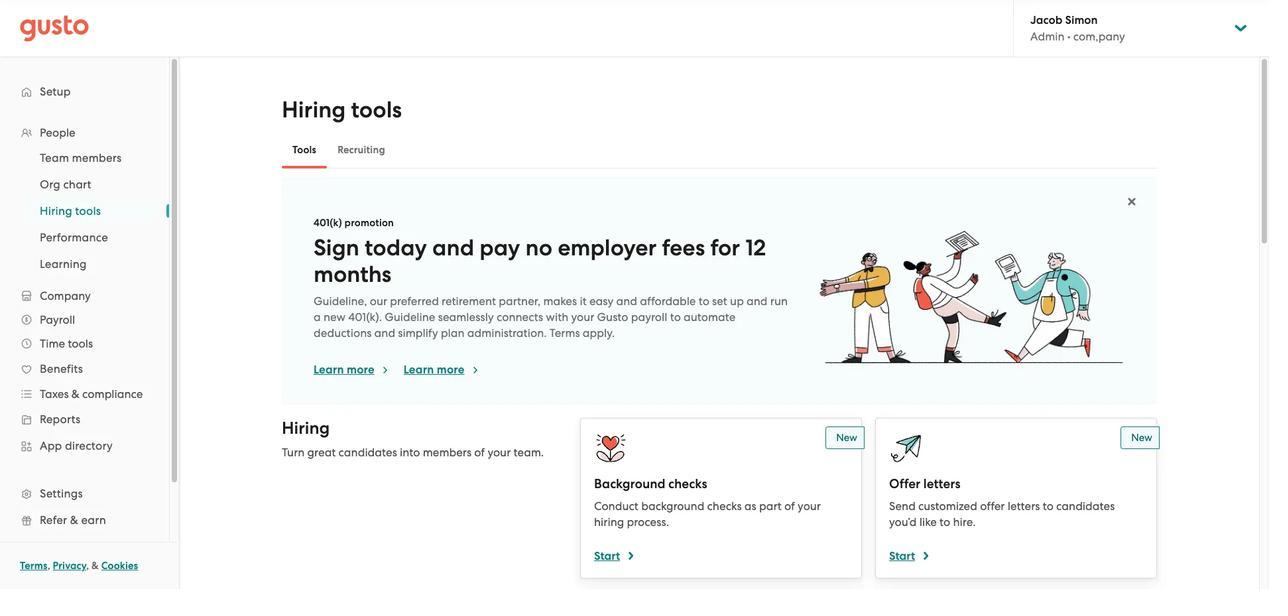 Task type: vqa. For each thing, say whether or not it's contained in the screenshot.
Turn great candidates into members of your team. your
yes



Task type: describe. For each thing, give the bounding box(es) containing it.
up
[[731, 295, 744, 308]]

employer
[[558, 234, 657, 261]]

payroll
[[40, 313, 75, 326]]

home image
[[20, 15, 89, 41]]

people
[[40, 126, 75, 139]]

cookies
[[101, 560, 138, 572]]

administration.
[[468, 326, 547, 340]]

plan
[[441, 326, 465, 340]]

0 vertical spatial hiring tools
[[282, 96, 402, 123]]

send customized offer letters to candidates you'd like to hire.
[[890, 500, 1116, 529]]

company button
[[13, 284, 156, 308]]

process.
[[627, 516, 670, 529]]

offer
[[890, 476, 921, 492]]

directory
[[65, 439, 113, 453]]

0 vertical spatial letters
[[924, 476, 961, 492]]

connects
[[497, 311, 544, 324]]

your for conduct background checks as part of your hiring process.
[[798, 500, 821, 513]]

hiring tools link
[[24, 199, 156, 223]]

people button
[[13, 121, 156, 145]]

compliance
[[82, 387, 143, 401]]

401(k).
[[349, 311, 382, 324]]

for
[[711, 234, 741, 261]]

2 more from the left
[[437, 363, 465, 377]]

conduct
[[594, 500, 639, 513]]

hiring tools tab list
[[282, 131, 1158, 169]]

& for compliance
[[72, 387, 80, 401]]

send
[[890, 500, 916, 513]]

benefits link
[[13, 357, 156, 381]]

team.
[[514, 446, 544, 459]]

gusto
[[598, 311, 629, 324]]

learning
[[40, 257, 87, 271]]

401(k)
[[314, 217, 342, 229]]

conduct background checks as part of your hiring process.
[[594, 500, 821, 529]]

privacy link
[[53, 560, 86, 572]]

jacob
[[1031, 13, 1063, 27]]

hiring tools inside gusto navigation element
[[40, 204, 101, 218]]

you'd
[[890, 516, 917, 529]]

like
[[920, 516, 937, 529]]

benefits
[[40, 362, 83, 376]]

settings
[[40, 487, 83, 500]]

jacob simon admin • com,pany
[[1031, 13, 1126, 43]]

as
[[745, 500, 757, 513]]

taxes
[[40, 387, 69, 401]]

0 vertical spatial checks
[[669, 476, 708, 492]]

learn more for 2nd learn more link from the right
[[314, 363, 375, 377]]

taxes & compliance
[[40, 387, 143, 401]]

sign
[[314, 234, 360, 261]]

& for earn
[[70, 514, 78, 527]]

great
[[308, 446, 336, 459]]

hiring inside list
[[40, 204, 72, 218]]

deductions
[[314, 326, 372, 340]]

org
[[40, 178, 60, 191]]

your for turn great candidates into members of your team.
[[488, 446, 511, 459]]

cookies button
[[101, 558, 138, 574]]

letters inside send customized offer letters to candidates you'd like to hire.
[[1008, 500, 1041, 513]]

tools
[[293, 144, 317, 156]]

tools tab panel
[[282, 176, 1160, 589]]

new for offer letters
[[1132, 432, 1153, 444]]

makes
[[544, 295, 577, 308]]

learn for 1st learn more link from right
[[404, 363, 434, 377]]

to right offer
[[1043, 500, 1054, 513]]

learn for 2nd learn more link from the right
[[314, 363, 344, 377]]

with
[[546, 311, 569, 324]]

turn
[[282, 446, 305, 459]]

refer
[[40, 514, 67, 527]]

set
[[713, 295, 728, 308]]

guideline
[[385, 311, 436, 324]]

fees
[[662, 234, 705, 261]]

guideline,
[[314, 295, 367, 308]]

earn
[[81, 514, 106, 527]]

list containing people
[[0, 121, 169, 587]]

no
[[526, 234, 553, 261]]

2 learn more link from the left
[[404, 362, 481, 378]]

run
[[771, 295, 788, 308]]

tools inside dropdown button
[[68, 337, 93, 350]]

chart
[[63, 178, 91, 191]]

app directory
[[40, 439, 113, 453]]

recruiting
[[338, 144, 385, 156]]

com,pany
[[1074, 30, 1126, 43]]

setup link
[[13, 80, 156, 104]]

performance link
[[24, 226, 156, 249]]

and up the gusto
[[617, 295, 638, 308]]

simplify
[[398, 326, 438, 340]]

months
[[314, 261, 392, 288]]

into
[[400, 446, 420, 459]]

start for background checks
[[594, 549, 620, 563]]

to down customized
[[940, 516, 951, 529]]

org chart link
[[24, 173, 156, 196]]

time tools button
[[13, 332, 156, 356]]

offer letters
[[890, 476, 961, 492]]

•
[[1068, 30, 1071, 43]]

customized
[[919, 500, 978, 513]]

automate
[[684, 311, 736, 324]]

affordable
[[640, 295, 696, 308]]

list containing team members
[[0, 145, 169, 277]]

1 more from the left
[[347, 363, 375, 377]]

our
[[370, 295, 388, 308]]

refer & earn link
[[13, 508, 156, 532]]



Task type: locate. For each thing, give the bounding box(es) containing it.
refer & earn
[[40, 514, 106, 527]]

2 start from the left
[[890, 549, 916, 563]]

terms down with
[[550, 326, 580, 340]]

company
[[40, 289, 91, 303]]

checks left as
[[708, 500, 742, 513]]

0 horizontal spatial learn more link
[[314, 362, 391, 378]]

0 vertical spatial members
[[72, 151, 122, 165]]

of for members
[[475, 446, 485, 459]]

it
[[580, 295, 587, 308]]

2 vertical spatial &
[[92, 560, 99, 572]]

1 vertical spatial &
[[70, 514, 78, 527]]

0 horizontal spatial start
[[594, 549, 620, 563]]

1 horizontal spatial your
[[572, 311, 595, 324]]

apply.
[[583, 326, 615, 340]]

team members link
[[24, 146, 156, 170]]

0 horizontal spatial hiring tools
[[40, 204, 101, 218]]

1 horizontal spatial letters
[[1008, 500, 1041, 513]]

1 horizontal spatial new
[[1132, 432, 1153, 444]]

0 vertical spatial &
[[72, 387, 80, 401]]

more
[[347, 363, 375, 377], [437, 363, 465, 377]]

, down upgrade link
[[86, 560, 89, 572]]

& down upgrade link
[[92, 560, 99, 572]]

0 vertical spatial tools
[[351, 96, 402, 123]]

1 vertical spatial hiring tools
[[40, 204, 101, 218]]

terms down "upgrade"
[[20, 560, 48, 572]]

easy
[[590, 295, 614, 308]]

members inside list
[[72, 151, 122, 165]]

0 vertical spatial terms
[[550, 326, 580, 340]]

app directory link
[[13, 434, 156, 458]]

and down 401(k).
[[375, 326, 396, 340]]

2 list from the top
[[0, 145, 169, 277]]

0 horizontal spatial new
[[837, 432, 858, 444]]

learn more down deductions
[[314, 363, 375, 377]]

0 vertical spatial your
[[572, 311, 595, 324]]

learn more down the simplify
[[404, 363, 465, 377]]

simon
[[1066, 13, 1099, 27]]

preferred
[[390, 295, 439, 308]]

background
[[642, 500, 705, 513]]

learning link
[[24, 252, 156, 276]]

1 vertical spatial hiring
[[40, 204, 72, 218]]

turn great candidates into members of your team.
[[282, 446, 544, 459]]

learn more
[[314, 363, 375, 377], [404, 363, 465, 377]]

0 horizontal spatial candidates
[[339, 446, 397, 459]]

to
[[699, 295, 710, 308], [671, 311, 681, 324], [1043, 500, 1054, 513], [940, 516, 951, 529]]

of for part
[[785, 500, 795, 513]]

1 vertical spatial candidates
[[1057, 500, 1116, 513]]

upgrade link
[[13, 535, 156, 559]]

12
[[746, 234, 766, 261]]

tools down 'payroll' dropdown button at left bottom
[[68, 337, 93, 350]]

tools button
[[282, 134, 327, 166]]

2 , from the left
[[86, 560, 89, 572]]

tools up recruiting button
[[351, 96, 402, 123]]

1 horizontal spatial ,
[[86, 560, 89, 572]]

of left team.
[[475, 446, 485, 459]]

team members
[[40, 151, 122, 165]]

new for background checks
[[837, 432, 858, 444]]

tools down org chart link
[[75, 204, 101, 218]]

team
[[40, 151, 69, 165]]

pay
[[480, 234, 521, 261]]

1 horizontal spatial learn
[[404, 363, 434, 377]]

members inside tools tab panel
[[423, 446, 472, 459]]

and right up
[[747, 295, 768, 308]]

and left pay at the top left of the page
[[433, 234, 474, 261]]

, left privacy 'link'
[[48, 560, 50, 572]]

letters right offer
[[1008, 500, 1041, 513]]

start
[[594, 549, 620, 563], [890, 549, 916, 563]]

1 horizontal spatial candidates
[[1057, 500, 1116, 513]]

your right part
[[798, 500, 821, 513]]

time
[[40, 337, 65, 350]]

your down it
[[572, 311, 595, 324]]

to down affordable
[[671, 311, 681, 324]]

a
[[314, 311, 321, 324]]

1 horizontal spatial hiring tools
[[282, 96, 402, 123]]

learn more link down plan
[[404, 362, 481, 378]]

your inside conduct background checks as part of your hiring process.
[[798, 500, 821, 513]]

1 , from the left
[[48, 560, 50, 572]]

1 vertical spatial members
[[423, 446, 472, 459]]

settings link
[[13, 482, 156, 506]]

members
[[72, 151, 122, 165], [423, 446, 472, 459]]

0 vertical spatial hiring
[[282, 96, 346, 123]]

admin
[[1031, 30, 1065, 43]]

0 horizontal spatial of
[[475, 446, 485, 459]]

of inside conduct background checks as part of your hiring process.
[[785, 500, 795, 513]]

learn down deductions
[[314, 363, 344, 377]]

reports
[[40, 413, 81, 426]]

1 horizontal spatial more
[[437, 363, 465, 377]]

payroll button
[[13, 308, 156, 332]]

0 horizontal spatial your
[[488, 446, 511, 459]]

hiring tools up "performance"
[[40, 204, 101, 218]]

checks inside conduct background checks as part of your hiring process.
[[708, 500, 742, 513]]

hiring up turn
[[282, 418, 330, 439]]

2 horizontal spatial your
[[798, 500, 821, 513]]

& left earn
[[70, 514, 78, 527]]

to left set
[[699, 295, 710, 308]]

background
[[594, 476, 666, 492]]

of right part
[[785, 500, 795, 513]]

hiring
[[594, 516, 625, 529]]

1 vertical spatial tools
[[75, 204, 101, 218]]

& inside refer & earn link
[[70, 514, 78, 527]]

gusto navigation element
[[0, 57, 169, 589]]

hiring tools
[[282, 96, 402, 123], [40, 204, 101, 218]]

your left team.
[[488, 446, 511, 459]]

2 vertical spatial hiring
[[282, 418, 330, 439]]

2 vertical spatial your
[[798, 500, 821, 513]]

start down the hiring
[[594, 549, 620, 563]]

1 horizontal spatial members
[[423, 446, 472, 459]]

0 horizontal spatial terms
[[20, 560, 48, 572]]

org chart
[[40, 178, 91, 191]]

2 learn from the left
[[404, 363, 434, 377]]

new
[[324, 311, 346, 324]]

background checks
[[594, 476, 708, 492]]

2 learn more from the left
[[404, 363, 465, 377]]

tools
[[351, 96, 402, 123], [75, 204, 101, 218], [68, 337, 93, 350]]

members right into
[[423, 446, 472, 459]]

candidates
[[339, 446, 397, 459], [1057, 500, 1116, 513]]

1 vertical spatial checks
[[708, 500, 742, 513]]

& inside taxes & compliance dropdown button
[[72, 387, 80, 401]]

0 vertical spatial candidates
[[339, 446, 397, 459]]

1 vertical spatial of
[[785, 500, 795, 513]]

1 vertical spatial your
[[488, 446, 511, 459]]

hiring tools up "recruiting"
[[282, 96, 402, 123]]

1 learn from the left
[[314, 363, 344, 377]]

terms link
[[20, 560, 48, 572]]

offer
[[981, 500, 1006, 513]]

1 learn more from the left
[[314, 363, 375, 377]]

reports link
[[13, 407, 156, 431]]

candidates inside send customized offer letters to candidates you'd like to hire.
[[1057, 500, 1116, 513]]

members up org chart link
[[72, 151, 122, 165]]

hiring inside tools tab panel
[[282, 418, 330, 439]]

1 vertical spatial terms
[[20, 560, 48, 572]]

401(k) promotion sign today and pay no employer fees for 12 months guideline, our preferred retirement partner, makes it easy and affordable to set up and run a new 401(k). guideline seamlessly connects with your gusto payroll to automate deductions and simplify plan administration. terms apply.
[[314, 217, 788, 340]]

0 horizontal spatial letters
[[924, 476, 961, 492]]

0 horizontal spatial more
[[347, 363, 375, 377]]

1 horizontal spatial start
[[890, 549, 916, 563]]

recruiting button
[[327, 134, 396, 166]]

setup
[[40, 85, 71, 98]]

1 new from the left
[[837, 432, 858, 444]]

learn more for 1st learn more link from right
[[404, 363, 465, 377]]

taxes & compliance button
[[13, 382, 156, 406]]

privacy
[[53, 560, 86, 572]]

letters
[[924, 476, 961, 492], [1008, 500, 1041, 513]]

1 start from the left
[[594, 549, 620, 563]]

list
[[0, 121, 169, 587], [0, 145, 169, 277]]

learn more link down deductions
[[314, 362, 391, 378]]

1 horizontal spatial learn more link
[[404, 362, 481, 378]]

0 horizontal spatial members
[[72, 151, 122, 165]]

promotion
[[345, 217, 394, 229]]

checks up background
[[669, 476, 708, 492]]

1 vertical spatial letters
[[1008, 500, 1041, 513]]

1 horizontal spatial terms
[[550, 326, 580, 340]]

start down you'd
[[890, 549, 916, 563]]

terms inside 401(k) promotion sign today and pay no employer fees for 12 months guideline, our preferred retirement partner, makes it easy and affordable to set up and run a new 401(k). guideline seamlessly connects with your gusto payroll to automate deductions and simplify plan administration. terms apply.
[[550, 326, 580, 340]]

1 learn more link from the left
[[314, 362, 391, 378]]

2 vertical spatial tools
[[68, 337, 93, 350]]

&
[[72, 387, 80, 401], [70, 514, 78, 527], [92, 560, 99, 572]]

terms , privacy , & cookies
[[20, 560, 138, 572]]

& right taxes
[[72, 387, 80, 401]]

hire.
[[954, 516, 976, 529]]

upgrade
[[40, 540, 87, 553]]

letters up customized
[[924, 476, 961, 492]]

more down plan
[[437, 363, 465, 377]]

1 list from the top
[[0, 121, 169, 587]]

learn more link
[[314, 362, 391, 378], [404, 362, 481, 378]]

2 new from the left
[[1132, 432, 1153, 444]]

0 horizontal spatial learn more
[[314, 363, 375, 377]]

learn down the simplify
[[404, 363, 434, 377]]

1 horizontal spatial learn more
[[404, 363, 465, 377]]

time tools
[[40, 337, 93, 350]]

more down deductions
[[347, 363, 375, 377]]

your inside 401(k) promotion sign today and pay no employer fees for 12 months guideline, our preferred retirement partner, makes it easy and affordable to set up and run a new 401(k). guideline seamlessly connects with your gusto payroll to automate deductions and simplify plan administration. terms apply.
[[572, 311, 595, 324]]

of
[[475, 446, 485, 459], [785, 500, 795, 513]]

hiring up tools button
[[282, 96, 346, 123]]

retirement
[[442, 295, 496, 308]]

1 horizontal spatial of
[[785, 500, 795, 513]]

hiring down org
[[40, 204, 72, 218]]

0 horizontal spatial learn
[[314, 363, 344, 377]]

0 vertical spatial of
[[475, 446, 485, 459]]

0 horizontal spatial ,
[[48, 560, 50, 572]]

start for offer letters
[[890, 549, 916, 563]]



